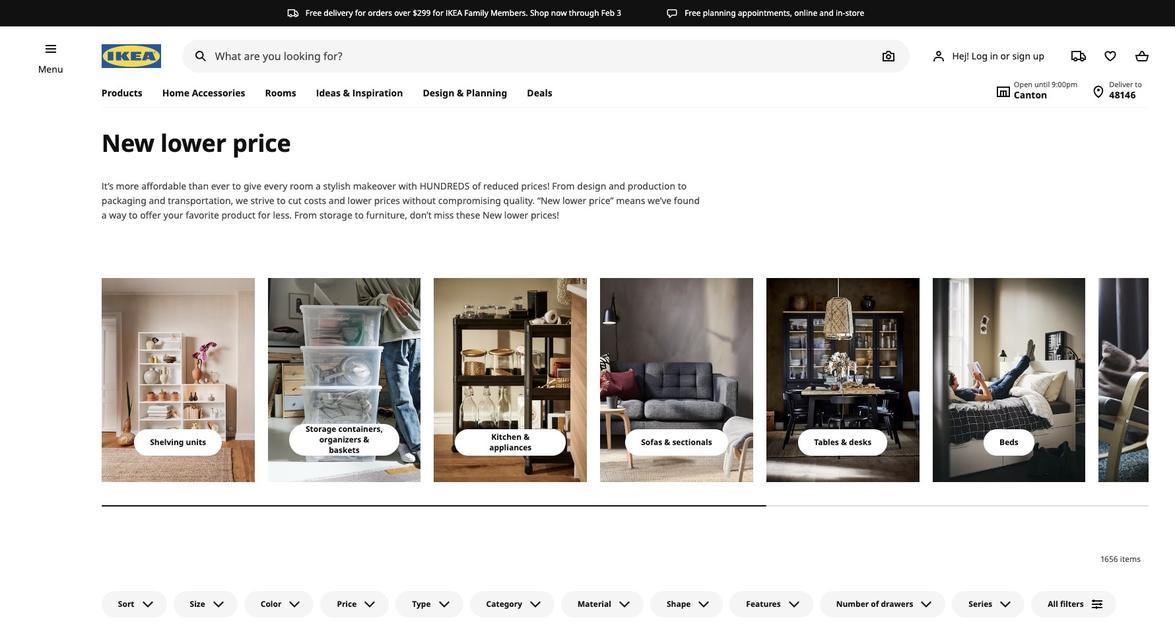 Task type: describe. For each thing, give the bounding box(es) containing it.
kitchen
[[492, 431, 522, 442]]

offer
[[140, 209, 161, 221]]

9:00pm
[[1052, 79, 1078, 89]]

to right the 'storage'
[[355, 209, 364, 221]]

design
[[577, 180, 607, 192]]

kitchen & appliances list item
[[434, 278, 587, 482]]

color button
[[244, 591, 314, 617]]

quality.
[[504, 194, 535, 207]]

canton
[[1014, 89, 1048, 101]]

48146
[[1110, 89, 1136, 101]]

and up offer
[[149, 194, 166, 207]]

menu
[[38, 63, 63, 75]]

to left cut
[[277, 194, 286, 207]]

and inside free planning appointments, online and in-store link
[[820, 7, 834, 18]]

storage containers, organizers & baskets button
[[289, 423, 400, 456]]

two white billy bookcases with different sizes of vases and books in it image
[[102, 278, 255, 482]]

size button
[[173, 591, 238, 617]]

Search by product text field
[[182, 40, 910, 73]]

to inside deliver to 48146
[[1136, 79, 1143, 89]]

hej!
[[953, 49, 970, 62]]

lower down quality.
[[504, 209, 529, 221]]

stylish
[[323, 180, 351, 192]]

appliances
[[489, 442, 532, 453]]

items
[[1121, 553, 1141, 565]]

organizers
[[319, 434, 361, 445]]

product
[[222, 209, 256, 221]]

sofas & sectionals button
[[626, 429, 728, 456]]

with
[[399, 180, 417, 192]]

ikea
[[446, 7, 462, 18]]

3
[[617, 7, 622, 18]]

ever
[[211, 180, 230, 192]]

a decorated dining table with six black chairs surrounding it and two bookcases in the background image
[[767, 278, 920, 482]]

number of drawers button
[[820, 591, 946, 617]]

shelving units list item
[[102, 278, 255, 482]]

shelving units button
[[134, 429, 222, 456]]

rooms
[[265, 87, 296, 99]]

kitchen & appliances button
[[455, 429, 566, 456]]

for inside the it's more affordable than ever to give every room a stylish makeover with hundreds of reduced prices! from design and production to packaging and transportation, we strive to cut costs and lower prices without compromising quality. "new lower price" means we've found a way to offer your favorite product for less. from storage to furniture, don't miss these new lower prices!
[[258, 209, 271, 221]]

free delivery for orders over $299 for ikea family members. shop now through feb 3
[[306, 7, 622, 18]]

give
[[244, 180, 262, 192]]

appointments,
[[738, 7, 793, 18]]

baskets
[[329, 444, 360, 456]]

& for kitchen
[[524, 431, 530, 442]]

through
[[569, 7, 599, 18]]

0 vertical spatial from
[[552, 180, 575, 192]]

reduced
[[483, 180, 519, 192]]

1 vertical spatial prices!
[[531, 209, 559, 221]]

accessories
[[192, 87, 245, 99]]

number
[[837, 598, 869, 609]]

price"
[[589, 194, 614, 207]]

delivery
[[324, 7, 353, 18]]

design & planning link
[[413, 79, 517, 107]]

ideas
[[316, 87, 341, 99]]

planning
[[703, 7, 736, 18]]

free for free planning appointments, online and in-store
[[685, 7, 701, 18]]

compromising
[[438, 194, 501, 207]]

way
[[109, 209, 126, 221]]

strive
[[251, 194, 275, 207]]

beds list item
[[933, 278, 1086, 482]]

material button
[[561, 591, 644, 617]]

sofas & sectionals
[[641, 436, 712, 448]]

number of drawers
[[837, 598, 914, 609]]

design & planning
[[423, 87, 507, 99]]

sort
[[118, 598, 134, 609]]

it's more affordable than ever to give every room a stylish makeover with hundreds of reduced prices! from design and production to packaging and transportation, we strive to cut costs and lower prices without compromising quality. "new lower price" means we've found a way to offer your favorite product for less. from storage to furniture, don't miss these new lower prices!
[[102, 180, 700, 221]]

less.
[[273, 209, 292, 221]]

menu button
[[38, 62, 63, 77]]

four transparent storage boxes stacked on each other with various household items packed in them image
[[268, 278, 421, 482]]

a poang gray chair next to a side table with a coffee and glasses on it image
[[1099, 278, 1176, 482]]

store
[[846, 7, 865, 18]]

1 horizontal spatial for
[[355, 7, 366, 18]]

a person relaxing on a bed with storage and writing in a book image
[[933, 278, 1086, 482]]

tables & desks
[[814, 436, 872, 448]]

rooms link
[[255, 79, 306, 107]]

"new
[[538, 194, 560, 207]]

home accessories link
[[152, 79, 255, 107]]

deliver to 48146
[[1110, 79, 1143, 101]]

costs
[[304, 194, 326, 207]]

don't
[[410, 209, 432, 221]]

series button
[[953, 591, 1025, 617]]

size
[[190, 598, 205, 609]]

home
[[162, 87, 190, 99]]

room
[[290, 180, 313, 192]]

type button
[[396, 591, 463, 617]]

and down stylish
[[329, 194, 345, 207]]

0 vertical spatial new
[[102, 127, 154, 159]]

lower up than
[[160, 127, 226, 159]]

features button
[[730, 591, 813, 617]]



Task type: vqa. For each thing, say whether or not it's contained in the screenshot.
'to'
yes



Task type: locate. For each thing, give the bounding box(es) containing it.
price button
[[321, 591, 389, 617]]

from
[[552, 180, 575, 192], [294, 209, 317, 221]]

& left desks
[[841, 436, 847, 448]]

shape
[[667, 598, 691, 609]]

& right kitchen
[[524, 431, 530, 442]]

free planning appointments, online and in-store link
[[666, 7, 865, 19]]

ideas & inspiration link
[[306, 79, 413, 107]]

open
[[1014, 79, 1033, 89]]

& for tables
[[841, 436, 847, 448]]

prices! up "new
[[521, 180, 550, 192]]

new inside the it's more affordable than ever to give every room a stylish makeover with hundreds of reduced prices! from design and production to packaging and transportation, we strive to cut costs and lower prices without compromising quality. "new lower price" means we've found a way to offer your favorite product for less. from storage to furniture, don't miss these new lower prices!
[[483, 209, 502, 221]]

ideas & inspiration
[[316, 87, 403, 99]]

we've
[[648, 194, 672, 207]]

for left ikea on the top of the page
[[433, 7, 444, 18]]

free left planning
[[685, 7, 701, 18]]

more
[[116, 180, 139, 192]]

all filters button
[[1032, 591, 1117, 617]]

planning
[[466, 87, 507, 99]]

for down strive
[[258, 209, 271, 221]]

and up means
[[609, 180, 626, 192]]

prices! down "new
[[531, 209, 559, 221]]

a left way
[[102, 209, 107, 221]]

desks
[[849, 436, 872, 448]]

storage containers, organizers & baskets list item
[[268, 278, 421, 482]]

deliver
[[1110, 79, 1134, 89]]

hej! log in or sign up link
[[916, 43, 1061, 69]]

to
[[1136, 79, 1143, 89], [232, 180, 241, 192], [678, 180, 687, 192], [277, 194, 286, 207], [129, 209, 138, 221], [355, 209, 364, 221]]

0 horizontal spatial for
[[258, 209, 271, 221]]

0 horizontal spatial free
[[306, 7, 322, 18]]

to up found
[[678, 180, 687, 192]]

log
[[972, 49, 988, 62]]

0 horizontal spatial from
[[294, 209, 317, 221]]

& right baskets
[[363, 434, 369, 445]]

0 vertical spatial of
[[472, 180, 481, 192]]

2 horizontal spatial for
[[433, 7, 444, 18]]

& for ideas
[[343, 87, 350, 99]]

in
[[990, 49, 999, 62]]

of left drawers
[[871, 598, 879, 609]]

makeover
[[353, 180, 396, 192]]

sofas & sectionals list item
[[600, 278, 753, 482]]

home accessories
[[162, 87, 245, 99]]

every
[[264, 180, 287, 192]]

open until 9:00pm canton
[[1014, 79, 1078, 101]]

affordable
[[141, 180, 186, 192]]

1 horizontal spatial free
[[685, 7, 701, 18]]

deals link
[[517, 79, 562, 107]]

shelving
[[150, 436, 184, 448]]

of
[[472, 180, 481, 192], [871, 598, 879, 609]]

or
[[1001, 49, 1010, 62]]

two black carts next to each other with kitchen items and spices organized on them image
[[434, 278, 587, 482]]

color
[[261, 598, 282, 609]]

cut
[[288, 194, 302, 207]]

hej! log in or sign up
[[953, 49, 1045, 62]]

shape button
[[650, 591, 723, 617]]

up
[[1033, 49, 1045, 62]]

transportation,
[[168, 194, 233, 207]]

1 vertical spatial of
[[871, 598, 879, 609]]

& inside storage containers, organizers & baskets
[[363, 434, 369, 445]]

to right deliver
[[1136, 79, 1143, 89]]

price
[[337, 598, 357, 609]]

your
[[163, 209, 183, 221]]

0 horizontal spatial of
[[472, 180, 481, 192]]

of inside popup button
[[871, 598, 879, 609]]

new lower price
[[102, 127, 291, 159]]

for left orders
[[355, 7, 366, 18]]

containers,
[[338, 423, 383, 434]]

shop
[[530, 7, 549, 18]]

a up costs
[[316, 180, 321, 192]]

0 vertical spatial a
[[316, 180, 321, 192]]

& right sofas
[[665, 436, 671, 448]]

0 vertical spatial prices!
[[521, 180, 550, 192]]

1 vertical spatial new
[[483, 209, 502, 221]]

& for design
[[457, 87, 464, 99]]

1 horizontal spatial of
[[871, 598, 879, 609]]

0 horizontal spatial a
[[102, 209, 107, 221]]

filters
[[1061, 598, 1084, 609]]

1 horizontal spatial new
[[483, 209, 502, 221]]

drawers
[[881, 598, 914, 609]]

feb
[[601, 7, 615, 18]]

and
[[820, 7, 834, 18], [609, 180, 626, 192], [149, 194, 166, 207], [329, 194, 345, 207]]

new up more
[[102, 127, 154, 159]]

family
[[464, 7, 489, 18]]

2 free from the left
[[685, 7, 701, 18]]

tables & desks button
[[799, 429, 888, 456]]

to up we
[[232, 180, 241, 192]]

lower down the design
[[563, 194, 587, 207]]

and left in-
[[820, 7, 834, 18]]

sectionals
[[673, 436, 712, 448]]

None search field
[[182, 40, 910, 73]]

deals
[[527, 87, 553, 99]]

& right design
[[457, 87, 464, 99]]

1 horizontal spatial from
[[552, 180, 575, 192]]

1 horizontal spatial a
[[316, 180, 321, 192]]

a gray sofa against a light gray wall and a birch coffee table in front of it image
[[600, 278, 753, 482]]

to right way
[[129, 209, 138, 221]]

until
[[1035, 79, 1050, 89]]

prices
[[374, 194, 400, 207]]

& right ideas
[[343, 87, 350, 99]]

sofas
[[641, 436, 663, 448]]

category
[[486, 598, 522, 609]]

free delivery for orders over $299 for ikea family members. shop now through feb 3 link
[[287, 7, 622, 19]]

prices!
[[521, 180, 550, 192], [531, 209, 559, 221]]

of inside the it's more affordable than ever to give every room a stylish makeover with hundreds of reduced prices! from design and production to packaging and transportation, we strive to cut costs and lower prices without compromising quality. "new lower price" means we've found a way to offer your favorite product for less. from storage to furniture, don't miss these new lower prices!
[[472, 180, 481, 192]]

list item
[[1099, 278, 1176, 482]]

features
[[747, 598, 781, 609]]

1 free from the left
[[306, 7, 322, 18]]

units
[[186, 436, 206, 448]]

$299
[[413, 7, 431, 18]]

miss
[[434, 209, 454, 221]]

1656 items
[[1101, 553, 1141, 565]]

found
[[674, 194, 700, 207]]

kitchen & appliances
[[489, 431, 532, 453]]

scrollbar
[[102, 498, 1149, 514]]

& inside kitchen & appliances
[[524, 431, 530, 442]]

from up "new
[[552, 180, 575, 192]]

free left delivery on the left
[[306, 7, 322, 18]]

1 vertical spatial from
[[294, 209, 317, 221]]

from down costs
[[294, 209, 317, 221]]

tables & desks list item
[[767, 278, 920, 482]]

ikea logotype, go to start page image
[[102, 44, 161, 68]]

design
[[423, 87, 455, 99]]

inspiration
[[352, 87, 403, 99]]

beds
[[1000, 436, 1019, 448]]

than
[[189, 180, 209, 192]]

means
[[616, 194, 645, 207]]

lower down makeover
[[348, 194, 372, 207]]

1 vertical spatial a
[[102, 209, 107, 221]]

0 horizontal spatial new
[[102, 127, 154, 159]]

in-
[[836, 7, 846, 18]]

& for sofas
[[665, 436, 671, 448]]

over
[[394, 7, 411, 18]]

new right these
[[483, 209, 502, 221]]

free for free delivery for orders over $299 for ikea family members. shop now through feb 3
[[306, 7, 322, 18]]

without
[[403, 194, 436, 207]]

orders
[[368, 7, 392, 18]]

packaging
[[102, 194, 147, 207]]

1656
[[1101, 553, 1119, 565]]

of up compromising
[[472, 180, 481, 192]]



